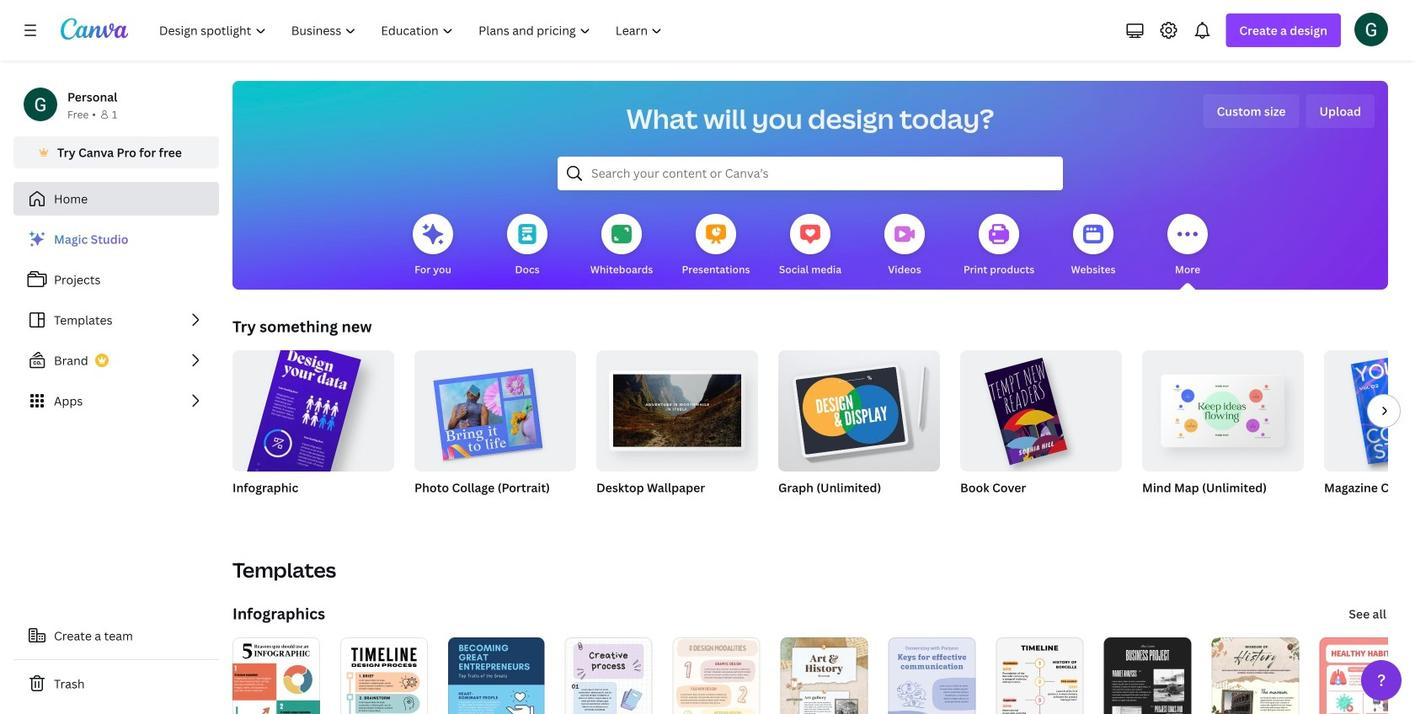 Task type: locate. For each thing, give the bounding box(es) containing it.
group
[[231, 338, 394, 554], [231, 338, 394, 554], [415, 344, 576, 517], [415, 344, 576, 472], [597, 344, 759, 517], [597, 344, 759, 472], [779, 344, 941, 517], [779, 344, 941, 472], [961, 351, 1123, 517], [961, 351, 1123, 472], [1143, 351, 1305, 517], [1325, 351, 1416, 517]]

None search field
[[558, 157, 1064, 190]]

greg robinson image
[[1355, 12, 1389, 46]]

list
[[13, 223, 219, 418]]



Task type: vqa. For each thing, say whether or not it's contained in the screenshot.
Top level navigation element
yes



Task type: describe. For each thing, give the bounding box(es) containing it.
Search search field
[[592, 158, 1030, 190]]

top level navigation element
[[148, 13, 677, 47]]



